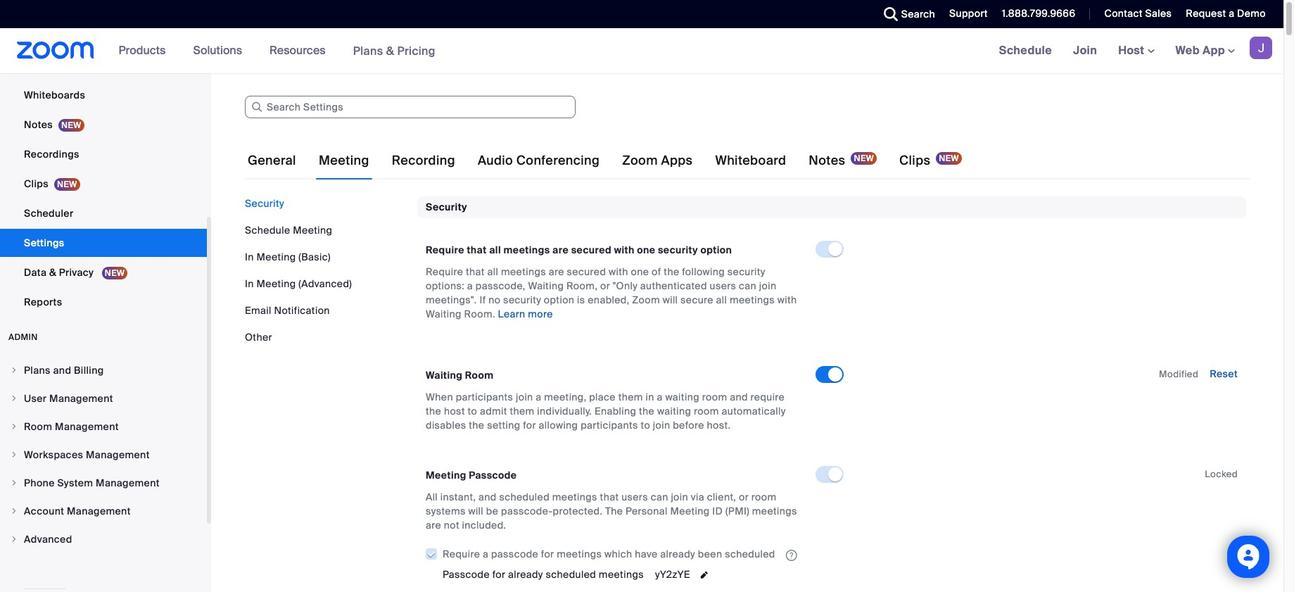 Task type: locate. For each thing, give the bounding box(es) containing it.
join inside the all instant, and scheduled meetings that users can join via client, or room systems will be passcode-protected. the personal meeting id (pmi) meetings are not included.
[[671, 491, 689, 504]]

management down phone system management menu item
[[67, 505, 131, 518]]

4 right image from the top
[[10, 507, 18, 515]]

waiting up when
[[426, 369, 463, 382]]

require for require that all meetings are secured with one of the following security options: a passcode, waiting room, or "only authenticated users can join meetings". if no security option is enabled, zoom will secure all meetings with waiting room.
[[426, 266, 463, 278]]

security down recording
[[426, 201, 468, 213]]

meetings inside application
[[557, 548, 602, 561]]

& right data
[[49, 266, 56, 279]]

"only
[[613, 280, 638, 292]]

not
[[444, 519, 460, 532]]

plans for plans and billing
[[24, 364, 51, 377]]

2 vertical spatial room
[[752, 491, 777, 504]]

scheduled
[[500, 491, 550, 504], [725, 548, 776, 561], [546, 568, 596, 581]]

security up 'learn more'
[[504, 294, 542, 307]]

systems
[[426, 505, 466, 518]]

room down user
[[24, 420, 52, 433]]

room
[[465, 369, 494, 382], [24, 420, 52, 433]]

will down authenticated
[[663, 294, 678, 307]]

0 vertical spatial scheduled
[[500, 491, 550, 504]]

personal menu menu
[[0, 0, 207, 318]]

require a passcode for meetings which have already been scheduled application
[[425, 544, 816, 564]]

reports
[[24, 296, 62, 308]]

plans left "pricing"
[[353, 43, 383, 58]]

0 horizontal spatial can
[[651, 491, 669, 504]]

schedule for schedule
[[1000, 43, 1053, 58]]

one for security
[[637, 244, 656, 257]]

1 vertical spatial already
[[508, 568, 543, 581]]

are left not
[[426, 519, 442, 532]]

1.888.799.9666
[[1002, 7, 1076, 20]]

option left is
[[544, 294, 575, 307]]

0 horizontal spatial personal
[[24, 59, 66, 72]]

management inside menu item
[[86, 449, 150, 461]]

& inside product information navigation
[[386, 43, 395, 58]]

them up the setting in the left of the page
[[510, 405, 535, 418]]

right image inside user management menu item
[[10, 394, 18, 403]]

1 vertical spatial waiting
[[658, 405, 692, 418]]

in down schedule meeting
[[245, 251, 254, 263]]

waiting
[[528, 280, 564, 292], [426, 308, 462, 321], [426, 369, 463, 382]]

that for require that all meetings are secured with one of the following security options: a passcode, waiting room, or "only authenticated users can join meetings". if no security option is enabled, zoom will secure all meetings with waiting room.
[[466, 266, 485, 278]]

can inside the all instant, and scheduled meetings that users can join via client, or room systems will be passcode-protected. the personal meeting id (pmi) meetings are not included.
[[651, 491, 669, 504]]

zoom apps
[[623, 152, 693, 169]]

require
[[751, 391, 785, 404]]

0 vertical spatial are
[[553, 244, 569, 257]]

0 horizontal spatial room
[[24, 420, 52, 433]]

account
[[24, 505, 64, 518]]

waiting up more
[[528, 280, 564, 292]]

a left 'meeting,'
[[536, 391, 542, 404]]

plans inside product information navigation
[[353, 43, 383, 58]]

are for of
[[549, 266, 565, 278]]

the down admit
[[469, 419, 485, 432]]

0 vertical spatial right image
[[10, 366, 18, 375]]

2 horizontal spatial security
[[728, 266, 766, 278]]

workspaces management
[[24, 449, 150, 461]]

0 vertical spatial in
[[245, 251, 254, 263]]

1 horizontal spatial users
[[710, 280, 737, 292]]

scheduled right been
[[725, 548, 776, 561]]

clips inside tabs of my account settings page 'tab list'
[[900, 152, 931, 169]]

1 vertical spatial room
[[24, 420, 52, 433]]

and inside when participants join a meeting, place them in a waiting room and require the host to admit them individually. enabling the waiting room automatically disables the setting for allowing participants to join before host.
[[730, 391, 748, 404]]

0 vertical spatial clips
[[900, 152, 931, 169]]

can inside require that all meetings are secured with one of the following security options: a passcode, waiting room, or "only authenticated users can join meetings". if no security option is enabled, zoom will secure all meetings with waiting room.
[[739, 280, 757, 292]]

1 horizontal spatial plans
[[353, 43, 383, 58]]

0 horizontal spatial for
[[493, 568, 506, 581]]

security right following
[[728, 266, 766, 278]]

0 horizontal spatial and
[[53, 364, 71, 377]]

are up room,
[[553, 244, 569, 257]]

room.
[[464, 308, 496, 321]]

0 horizontal spatial notes
[[24, 118, 53, 131]]

zoom down "only
[[632, 294, 660, 307]]

or inside require that all meetings are secured with one of the following security options: a passcode, waiting room, or "only authenticated users can join meetings". if no security option is enabled, zoom will secure all meetings with waiting room.
[[601, 280, 611, 292]]

right image inside room management menu item
[[10, 422, 18, 431]]

& inside personal menu menu
[[49, 266, 56, 279]]

yy2zye
[[655, 568, 691, 581]]

email notification
[[245, 304, 330, 317]]

users up the
[[622, 491, 648, 504]]

or up enabled,
[[601, 280, 611, 292]]

reports link
[[0, 288, 207, 316]]

5 right image from the top
[[10, 535, 18, 544]]

a down included.
[[483, 548, 489, 561]]

secured for of
[[567, 266, 606, 278]]

right image left the workspaces
[[10, 451, 18, 459]]

0 horizontal spatial users
[[622, 491, 648, 504]]

pricing
[[397, 43, 436, 58]]

1 vertical spatial that
[[466, 266, 485, 278]]

personal inside menu
[[24, 59, 66, 72]]

in up email
[[245, 277, 254, 290]]

allowing
[[539, 419, 578, 432]]

passcode for already scheduled meetings
[[443, 568, 644, 581]]

right image left account
[[10, 507, 18, 515]]

email notification link
[[245, 304, 330, 317]]

right image inside account management menu item
[[10, 507, 18, 515]]

&
[[386, 43, 395, 58], [49, 266, 56, 279]]

scheduled for passcode for already scheduled meetings
[[546, 568, 596, 581]]

0 vertical spatial with
[[614, 244, 635, 257]]

and left billing
[[53, 364, 71, 377]]

all for require that all meetings are secured with one of the following security options: a passcode, waiting room, or "only authenticated users can join meetings". if no security option is enabled, zoom will secure all meetings with waiting room.
[[488, 266, 499, 278]]

0 vertical spatial all
[[489, 244, 501, 257]]

will inside require that all meetings are secured with one of the following security options: a passcode, waiting room, or "only authenticated users can join meetings". if no security option is enabled, zoom will secure all meetings with waiting room.
[[663, 294, 678, 307]]

2 vertical spatial waiting
[[426, 369, 463, 382]]

1 vertical spatial personal
[[626, 505, 668, 518]]

0 vertical spatial can
[[739, 280, 757, 292]]

2 vertical spatial with
[[778, 294, 797, 307]]

or
[[601, 280, 611, 292], [739, 491, 749, 504]]

banner
[[0, 28, 1284, 74]]

0 horizontal spatial clips
[[24, 177, 49, 190]]

1 vertical spatial will
[[469, 505, 484, 518]]

will up included.
[[469, 505, 484, 518]]

1 vertical spatial clips
[[24, 177, 49, 190]]

meeting passcode
[[426, 469, 517, 482]]

2 right image from the top
[[10, 394, 18, 403]]

1 horizontal spatial participants
[[581, 419, 638, 432]]

0 horizontal spatial option
[[544, 294, 575, 307]]

are
[[553, 244, 569, 257], [549, 266, 565, 278], [426, 519, 442, 532]]

and up the be in the left bottom of the page
[[479, 491, 497, 504]]

1 vertical spatial passcode
[[443, 568, 490, 581]]

room inside security element
[[465, 369, 494, 382]]

option
[[701, 244, 732, 257], [544, 294, 575, 307]]

to right host at the left bottom of page
[[468, 405, 477, 418]]

schedule down the security link
[[245, 224, 290, 237]]

that for require that all meetings are secured with one security option
[[467, 244, 487, 257]]

2 vertical spatial scheduled
[[546, 568, 596, 581]]

0 vertical spatial require
[[426, 244, 465, 257]]

that inside require that all meetings are secured with one of the following security options: a passcode, waiting room, or "only authenticated users can join meetings". if no security option is enabled, zoom will secure all meetings with waiting room.
[[466, 266, 485, 278]]

0 vertical spatial and
[[53, 364, 71, 377]]

1 right image from the top
[[10, 422, 18, 431]]

1 vertical spatial for
[[541, 548, 554, 561]]

1 vertical spatial plans
[[24, 364, 51, 377]]

room
[[702, 391, 728, 404], [694, 405, 719, 418], [752, 491, 777, 504]]

user management menu item
[[0, 385, 207, 412]]

right image
[[10, 422, 18, 431], [10, 451, 18, 459], [10, 479, 18, 487], [10, 507, 18, 515], [10, 535, 18, 544]]

security link
[[245, 197, 284, 210]]

room up admit
[[465, 369, 494, 382]]

2 horizontal spatial for
[[541, 548, 554, 561]]

0 horizontal spatial security
[[504, 294, 542, 307]]

security element
[[418, 196, 1247, 592]]

right image for room
[[10, 422, 18, 431]]

plans
[[353, 43, 383, 58], [24, 364, 51, 377]]

secured
[[571, 244, 612, 257], [567, 266, 606, 278]]

schedule inside schedule link
[[1000, 43, 1053, 58]]

right image left "room management" at bottom left
[[10, 422, 18, 431]]

0 vertical spatial for
[[523, 419, 536, 432]]

0 vertical spatial to
[[468, 405, 477, 418]]

audio
[[478, 152, 513, 169]]

already inside application
[[661, 548, 696, 561]]

be
[[486, 505, 499, 518]]

require a passcode for meetings which have already been scheduled
[[443, 548, 776, 561]]

0 vertical spatial already
[[661, 548, 696, 561]]

option up following
[[701, 244, 732, 257]]

0 vertical spatial schedule
[[1000, 43, 1053, 58]]

account management menu item
[[0, 498, 207, 525]]

individually.
[[537, 405, 592, 418]]

already down the passcode
[[508, 568, 543, 581]]

security
[[658, 244, 698, 257], [728, 266, 766, 278], [504, 294, 542, 307]]

with
[[614, 244, 635, 257], [609, 266, 629, 278], [778, 294, 797, 307]]

& for privacy
[[49, 266, 56, 279]]

2 in from the top
[[245, 277, 254, 290]]

schedule for schedule meeting
[[245, 224, 290, 237]]

plans and billing menu item
[[0, 357, 207, 384]]

zoom
[[623, 152, 658, 169], [632, 294, 660, 307]]

general
[[248, 152, 296, 169]]

passcode,
[[476, 280, 526, 292]]

participants
[[456, 391, 513, 404], [581, 419, 638, 432]]

1 horizontal spatial room
[[465, 369, 494, 382]]

1 vertical spatial right image
[[10, 394, 18, 403]]

scheduler
[[24, 207, 74, 220]]

for inside application
[[541, 548, 554, 561]]

plans up user
[[24, 364, 51, 377]]

and
[[53, 364, 71, 377], [730, 391, 748, 404], [479, 491, 497, 504]]

the down in
[[639, 405, 655, 418]]

and up automatically
[[730, 391, 748, 404]]

1.888.799.9666 button
[[992, 0, 1080, 28], [1002, 7, 1076, 20]]

2 right image from the top
[[10, 451, 18, 459]]

one up of
[[637, 244, 656, 257]]

for up 'passcode for already scheduled meetings'
[[541, 548, 554, 561]]

plans inside menu item
[[24, 364, 51, 377]]

0 horizontal spatial &
[[49, 266, 56, 279]]

all
[[489, 244, 501, 257], [488, 266, 499, 278], [716, 294, 728, 307]]

0 horizontal spatial plans
[[24, 364, 51, 377]]

advanced menu item
[[0, 526, 207, 553]]

1 vertical spatial one
[[631, 266, 649, 278]]

right image inside plans and billing menu item
[[10, 366, 18, 375]]

0 horizontal spatial schedule
[[245, 224, 290, 237]]

0 vertical spatial room
[[465, 369, 494, 382]]

phone system management menu item
[[0, 470, 207, 496]]

are inside the all instant, and scheduled meetings that users can join via client, or room systems will be passcode-protected. the personal meeting id (pmi) meetings are not included.
[[426, 519, 442, 532]]

users inside the all instant, and scheduled meetings that users can join via client, or room systems will be passcode-protected. the personal meeting id (pmi) meetings are not included.
[[622, 491, 648, 504]]

personal right the
[[626, 505, 668, 518]]

require inside require that all meetings are secured with one of the following security options: a passcode, waiting room, or "only authenticated users can join meetings". if no security option is enabled, zoom will secure all meetings with waiting room.
[[426, 266, 463, 278]]

solutions button
[[193, 28, 249, 73]]

join
[[760, 280, 777, 292], [516, 391, 533, 404], [653, 419, 671, 432], [671, 491, 689, 504]]

option inside require that all meetings are secured with one of the following security options: a passcode, waiting room, or "only authenticated users can join meetings". if no security option is enabled, zoom will secure all meetings with waiting room.
[[544, 294, 575, 307]]

zoom left apps at the top of the page
[[623, 152, 658, 169]]

recordings link
[[0, 140, 207, 168]]

the inside require that all meetings are secured with one of the following security options: a passcode, waiting room, or "only authenticated users can join meetings". if no security option is enabled, zoom will secure all meetings with waiting room.
[[664, 266, 680, 278]]

security up of
[[658, 244, 698, 257]]

2 vertical spatial that
[[600, 491, 619, 504]]

require for require that all meetings are secured with one security option
[[426, 244, 465, 257]]

workspaces management menu item
[[0, 441, 207, 468]]

schedule down 1.888.799.9666
[[1000, 43, 1053, 58]]

for down the passcode
[[493, 568, 506, 581]]

one for of
[[631, 266, 649, 278]]

0 vertical spatial them
[[619, 391, 643, 404]]

0 vertical spatial security
[[658, 244, 698, 257]]

users down following
[[710, 280, 737, 292]]

other link
[[245, 331, 272, 344]]

participants down enabling
[[581, 419, 638, 432]]

2 horizontal spatial and
[[730, 391, 748, 404]]

1 horizontal spatial or
[[739, 491, 749, 504]]

a inside require that all meetings are secured with one of the following security options: a passcode, waiting room, or "only authenticated users can join meetings". if no security option is enabled, zoom will secure all meetings with waiting room.
[[467, 280, 473, 292]]

in meeting (advanced) link
[[245, 277, 352, 290]]

right image inside workspaces management menu item
[[10, 451, 18, 459]]

1 vertical spatial all
[[488, 266, 499, 278]]

or up (pmi)
[[739, 491, 749, 504]]

billing
[[74, 364, 104, 377]]

right image
[[10, 366, 18, 375], [10, 394, 18, 403]]

join inside require that all meetings are secured with one of the following security options: a passcode, waiting room, or "only authenticated users can join meetings". if no security option is enabled, zoom will secure all meetings with waiting room.
[[760, 280, 777, 292]]

1 horizontal spatial option
[[701, 244, 732, 257]]

scheduled for all instant, and scheduled meetings that users can join via client, or room systems will be passcode-protected. the personal meeting id (pmi) meetings are not included.
[[500, 491, 550, 504]]

the up authenticated
[[664, 266, 680, 278]]

security up schedule meeting
[[245, 197, 284, 210]]

included.
[[462, 519, 507, 532]]

0 vertical spatial waiting
[[528, 280, 564, 292]]

(basic)
[[299, 251, 331, 263]]

require
[[426, 244, 465, 257], [426, 266, 463, 278], [443, 548, 480, 561]]

0 vertical spatial plans
[[353, 43, 383, 58]]

1 vertical spatial require
[[426, 266, 463, 278]]

1 horizontal spatial notes
[[809, 152, 846, 169]]

right image down admin
[[10, 366, 18, 375]]

1 vertical spatial can
[[651, 491, 669, 504]]

right image left advanced
[[10, 535, 18, 544]]

room inside the all instant, and scheduled meetings that users can join via client, or room systems will be passcode-protected. the personal meeting id (pmi) meetings are not included.
[[752, 491, 777, 504]]

scheduled down require a passcode for meetings which have already been scheduled
[[546, 568, 596, 581]]

0 vertical spatial &
[[386, 43, 395, 58]]

2 vertical spatial require
[[443, 548, 480, 561]]

1 vertical spatial secured
[[567, 266, 606, 278]]

0 vertical spatial one
[[637, 244, 656, 257]]

scheduled inside the all instant, and scheduled meetings that users can join via client, or room systems will be passcode-protected. the personal meeting id (pmi) meetings are not included.
[[500, 491, 550, 504]]

management for account management
[[67, 505, 131, 518]]

1 horizontal spatial will
[[663, 294, 678, 307]]

the
[[664, 266, 680, 278], [426, 405, 442, 418], [639, 405, 655, 418], [469, 419, 485, 432]]

0 horizontal spatial participants
[[456, 391, 513, 404]]

0 vertical spatial zoom
[[623, 152, 658, 169]]

0 horizontal spatial to
[[468, 405, 477, 418]]

1 vertical spatial and
[[730, 391, 748, 404]]

phone
[[24, 477, 55, 489]]

1 vertical spatial participants
[[581, 419, 638, 432]]

1 horizontal spatial &
[[386, 43, 395, 58]]

management up workspaces management
[[55, 420, 119, 433]]

a right in
[[657, 391, 663, 404]]

apps
[[661, 152, 693, 169]]

personal devices
[[24, 59, 108, 72]]

right image inside phone system management menu item
[[10, 479, 18, 487]]

require for require a passcode for meetings which have already been scheduled
[[443, 548, 480, 561]]

phone system management
[[24, 477, 160, 489]]

3 right image from the top
[[10, 479, 18, 487]]

1 vertical spatial option
[[544, 294, 575, 307]]

0 vertical spatial option
[[701, 244, 732, 257]]

right image for account
[[10, 507, 18, 515]]

menu bar
[[245, 196, 407, 344]]

them left in
[[619, 391, 643, 404]]

1 horizontal spatial can
[[739, 280, 757, 292]]

scheduled up 'passcode-'
[[500, 491, 550, 504]]

personal up whiteboards
[[24, 59, 66, 72]]

passcode down not
[[443, 568, 490, 581]]

management down room management menu item at the bottom left
[[86, 449, 150, 461]]

are inside require that all meetings are secured with one of the following security options: a passcode, waiting room, or "only authenticated users can join meetings". if no security option is enabled, zoom will secure all meetings with waiting room.
[[549, 266, 565, 278]]

participants up admit
[[456, 391, 513, 404]]

waiting down meetings".
[[426, 308, 462, 321]]

request a demo
[[1187, 7, 1267, 20]]

1 vertical spatial users
[[622, 491, 648, 504]]

0 horizontal spatial already
[[508, 568, 543, 581]]

personal
[[24, 59, 66, 72], [626, 505, 668, 518]]

banner containing products
[[0, 28, 1284, 74]]

0 vertical spatial passcode
[[469, 469, 517, 482]]

1 in from the top
[[245, 251, 254, 263]]

1 vertical spatial zoom
[[632, 294, 660, 307]]

1 horizontal spatial schedule
[[1000, 43, 1053, 58]]

a left demo
[[1229, 7, 1235, 20]]

one left of
[[631, 266, 649, 278]]

are down require that all meetings are secured with one security option
[[549, 266, 565, 278]]

1 right image from the top
[[10, 366, 18, 375]]

1 vertical spatial security
[[728, 266, 766, 278]]

1 horizontal spatial and
[[479, 491, 497, 504]]

resources
[[270, 43, 326, 58]]

already up yy2zye
[[661, 548, 696, 561]]

a up meetings".
[[467, 280, 473, 292]]

right image inside advanced menu item
[[10, 535, 18, 544]]

secured inside require that all meetings are secured with one of the following security options: a passcode, waiting room, or "only authenticated users can join meetings". if no security option is enabled, zoom will secure all meetings with waiting room.
[[567, 266, 606, 278]]

1 vertical spatial in
[[245, 277, 254, 290]]

0 vertical spatial notes
[[24, 118, 53, 131]]

enabling
[[595, 405, 637, 418]]

in meeting (advanced)
[[245, 277, 352, 290]]

contact sales
[[1105, 7, 1173, 20]]

& for pricing
[[386, 43, 395, 58]]

solutions
[[193, 43, 242, 58]]

1 vertical spatial scheduled
[[725, 548, 776, 561]]

1 horizontal spatial already
[[661, 548, 696, 561]]

for right the setting in the left of the page
[[523, 419, 536, 432]]

0 vertical spatial secured
[[571, 244, 612, 257]]

authenticated
[[641, 280, 707, 292]]

notes inside personal menu menu
[[24, 118, 53, 131]]

one inside require that all meetings are secured with one of the following security options: a passcode, waiting room, or "only authenticated users can join meetings". if no security option is enabled, zoom will secure all meetings with waiting room.
[[631, 266, 649, 278]]

1 vertical spatial &
[[49, 266, 56, 279]]

profile picture image
[[1250, 37, 1273, 59]]

user management
[[24, 392, 113, 405]]

passcode-
[[501, 505, 553, 518]]

notes link
[[0, 111, 207, 139]]

right image left phone
[[10, 479, 18, 487]]

require inside application
[[443, 548, 480, 561]]

schedule link
[[989, 28, 1063, 73]]

0 vertical spatial users
[[710, 280, 737, 292]]

1 vertical spatial notes
[[809, 152, 846, 169]]

a
[[1229, 7, 1235, 20], [467, 280, 473, 292], [536, 391, 542, 404], [657, 391, 663, 404], [483, 548, 489, 561]]

& left "pricing"
[[386, 43, 395, 58]]

management down billing
[[49, 392, 113, 405]]

menu bar containing security
[[245, 196, 407, 344]]

1 vertical spatial to
[[641, 419, 651, 432]]

plans & pricing link
[[353, 43, 436, 58], [353, 43, 436, 58]]

0 vertical spatial participants
[[456, 391, 513, 404]]

to down in
[[641, 419, 651, 432]]

right image left user
[[10, 394, 18, 403]]

passcode up the be in the left bottom of the page
[[469, 469, 517, 482]]

options:
[[426, 280, 465, 292]]

will inside the all instant, and scheduled meetings that users can join via client, or room systems will be passcode-protected. the personal meeting id (pmi) meetings are not included.
[[469, 505, 484, 518]]

meetings
[[504, 244, 550, 257], [501, 266, 546, 278], [730, 294, 775, 307], [553, 491, 598, 504], [753, 505, 798, 518], [557, 548, 602, 561], [599, 568, 644, 581]]



Task type: describe. For each thing, give the bounding box(es) containing it.
1.888.799.9666 button up "join"
[[992, 0, 1080, 28]]

scheduler link
[[0, 199, 207, 227]]

advanced
[[24, 533, 72, 546]]

data
[[24, 266, 47, 279]]

learn more link
[[498, 308, 553, 321]]

more
[[528, 308, 553, 321]]

2 vertical spatial all
[[716, 294, 728, 307]]

1 vertical spatial room
[[694, 405, 719, 418]]

room management
[[24, 420, 119, 433]]

admin
[[8, 332, 38, 343]]

zoom logo image
[[17, 42, 94, 59]]

users inside require that all meetings are secured with one of the following security options: a passcode, waiting room, or "only authenticated users can join meetings". if no security option is enabled, zoom will secure all meetings with waiting room.
[[710, 280, 737, 292]]

secured for security
[[571, 244, 612, 257]]

following
[[682, 266, 725, 278]]

(pmi)
[[726, 505, 750, 518]]

passcode
[[491, 548, 539, 561]]

in for in meeting (advanced)
[[245, 277, 254, 290]]

management for workspaces management
[[86, 449, 150, 461]]

email
[[245, 304, 272, 317]]

plans and billing
[[24, 364, 104, 377]]

with for of
[[609, 266, 629, 278]]

Search Settings text field
[[245, 96, 576, 118]]

web
[[1176, 43, 1200, 58]]

1.888.799.9666 button up schedule link
[[1002, 7, 1076, 20]]

notes inside tabs of my account settings page 'tab list'
[[809, 152, 846, 169]]

disables
[[426, 419, 466, 432]]

place
[[589, 391, 616, 404]]

management for room management
[[55, 420, 119, 433]]

waiting room
[[426, 369, 494, 382]]

before
[[673, 419, 705, 432]]

no
[[489, 294, 501, 307]]

which
[[605, 548, 633, 561]]

web app button
[[1176, 43, 1236, 58]]

room inside menu item
[[24, 420, 52, 433]]

setting
[[487, 419, 521, 432]]

2 vertical spatial for
[[493, 568, 506, 581]]

0 vertical spatial waiting
[[666, 391, 700, 404]]

app
[[1203, 43, 1226, 58]]

if
[[480, 294, 486, 307]]

all instant, and scheduled meetings that users can join via client, or room systems will be passcode-protected. the personal meeting id (pmi) meetings are not included.
[[426, 491, 798, 532]]

that inside the all instant, and scheduled meetings that users can join via client, or room systems will be passcode-protected. the personal meeting id (pmi) meetings are not included.
[[600, 491, 619, 504]]

room,
[[567, 280, 598, 292]]

resources button
[[270, 28, 332, 73]]

all for require that all meetings are secured with one security option
[[489, 244, 501, 257]]

meetings navigation
[[989, 28, 1284, 74]]

reset button
[[1210, 368, 1239, 380]]

host
[[444, 405, 465, 418]]

settings
[[24, 237, 64, 249]]

2 vertical spatial security
[[504, 294, 542, 307]]

the down when
[[426, 405, 442, 418]]

instant,
[[441, 491, 476, 504]]

zoom inside require that all meetings are secured with one of the following security options: a passcode, waiting room, or "only authenticated users can join meetings". if no security option is enabled, zoom will secure all meetings with waiting room.
[[632, 294, 660, 307]]

demo
[[1238, 7, 1267, 20]]

zoom inside tabs of my account settings page 'tab list'
[[623, 152, 658, 169]]

scheduled inside "require a passcode for meetings which have already been scheduled" application
[[725, 548, 776, 561]]

data & privacy link
[[0, 258, 207, 287]]

all
[[426, 491, 438, 504]]

clips inside 'link'
[[24, 177, 49, 190]]

secure
[[681, 294, 714, 307]]

products
[[119, 43, 166, 58]]

enabled,
[[588, 294, 630, 307]]

edit password for meetings which have already been scheduled image
[[696, 568, 713, 583]]

sales
[[1146, 7, 1173, 20]]

whiteboards
[[24, 89, 85, 101]]

search button
[[874, 0, 939, 28]]

in for in meeting (basic)
[[245, 251, 254, 263]]

require that all meetings are secured with one security option
[[426, 244, 732, 257]]

right image for plans
[[10, 366, 18, 375]]

for inside when participants join a meeting, place them in a waiting room and require the host to admit them individually. enabling the waiting room automatically disables the setting for allowing participants to join before host.
[[523, 419, 536, 432]]

admit
[[480, 405, 507, 418]]

have
[[635, 548, 658, 561]]

been
[[698, 548, 723, 561]]

a inside application
[[483, 548, 489, 561]]

1 horizontal spatial security
[[658, 244, 698, 257]]

plans & pricing
[[353, 43, 436, 58]]

with for security
[[614, 244, 635, 257]]

in meeting (basic) link
[[245, 251, 331, 263]]

request
[[1187, 7, 1227, 20]]

client,
[[707, 491, 737, 504]]

0 vertical spatial room
[[702, 391, 728, 404]]

when
[[426, 391, 453, 404]]

and inside menu item
[[53, 364, 71, 377]]

meeting,
[[545, 391, 587, 404]]

or inside the all instant, and scheduled meetings that users can join via client, or room systems will be passcode-protected. the personal meeting id (pmi) meetings are not included.
[[739, 491, 749, 504]]

audio conferencing
[[478, 152, 600, 169]]

products button
[[119, 28, 172, 73]]

when participants join a meeting, place them in a waiting room and require the host to admit them individually. enabling the waiting room automatically disables the setting for allowing participants to join before host.
[[426, 391, 786, 432]]

the
[[606, 505, 623, 518]]

schedule meeting
[[245, 224, 333, 237]]

1 horizontal spatial to
[[641, 419, 651, 432]]

require that all meetings are secured with one of the following security options: a passcode, waiting room, or "only authenticated users can join meetings". if no security option is enabled, zoom will secure all meetings with waiting room.
[[426, 266, 797, 321]]

join link
[[1063, 28, 1108, 73]]

(advanced)
[[299, 277, 352, 290]]

host
[[1119, 43, 1148, 58]]

learn more about require a passcode for meetings which have already been scheduled image
[[782, 549, 802, 562]]

and inside the all instant, and scheduled meetings that users can join via client, or room systems will be passcode-protected. the personal meeting id (pmi) meetings are not included.
[[479, 491, 497, 504]]

management for user management
[[49, 392, 113, 405]]

tabs of my account settings page tab list
[[245, 141, 965, 180]]

learn more
[[498, 308, 553, 321]]

personal inside the all instant, and scheduled meetings that users can join via client, or room systems will be passcode-protected. the personal meeting id (pmi) meetings are not included.
[[626, 505, 668, 518]]

room management menu item
[[0, 413, 207, 440]]

right image for phone
[[10, 479, 18, 487]]

whiteboards link
[[0, 81, 207, 109]]

in meeting (basic)
[[245, 251, 331, 263]]

clips link
[[0, 170, 207, 198]]

plans for plans & pricing
[[353, 43, 383, 58]]

1 vertical spatial them
[[510, 405, 535, 418]]

personal devices link
[[0, 51, 207, 80]]

recordings
[[24, 148, 79, 161]]

meeting inside the all instant, and scheduled meetings that users can join via client, or room systems will be passcode-protected. the personal meeting id (pmi) meetings are not included.
[[671, 505, 710, 518]]

in
[[646, 391, 655, 404]]

contact
[[1105, 7, 1143, 20]]

settings link
[[0, 229, 207, 257]]

meetings".
[[426, 294, 477, 307]]

reset
[[1210, 368, 1239, 380]]

product information navigation
[[108, 28, 446, 74]]

locked
[[1206, 468, 1239, 480]]

learn
[[498, 308, 526, 321]]

side navigation navigation
[[0, 0, 211, 592]]

support
[[950, 7, 988, 20]]

are for security
[[553, 244, 569, 257]]

join
[[1074, 43, 1098, 58]]

0 horizontal spatial security
[[245, 197, 284, 210]]

meeting inside tabs of my account settings page 'tab list'
[[319, 152, 369, 169]]

right image for user
[[10, 394, 18, 403]]

right image for workspaces
[[10, 451, 18, 459]]

system
[[57, 477, 93, 489]]

devices
[[69, 59, 108, 72]]

management down workspaces management menu item
[[96, 477, 160, 489]]

is
[[577, 294, 586, 307]]

1 horizontal spatial security
[[426, 201, 468, 213]]

1 vertical spatial waiting
[[426, 308, 462, 321]]

admin menu menu
[[0, 357, 207, 554]]



Task type: vqa. For each thing, say whether or not it's contained in the screenshot.
the rightmost Zoom Out Image
no



